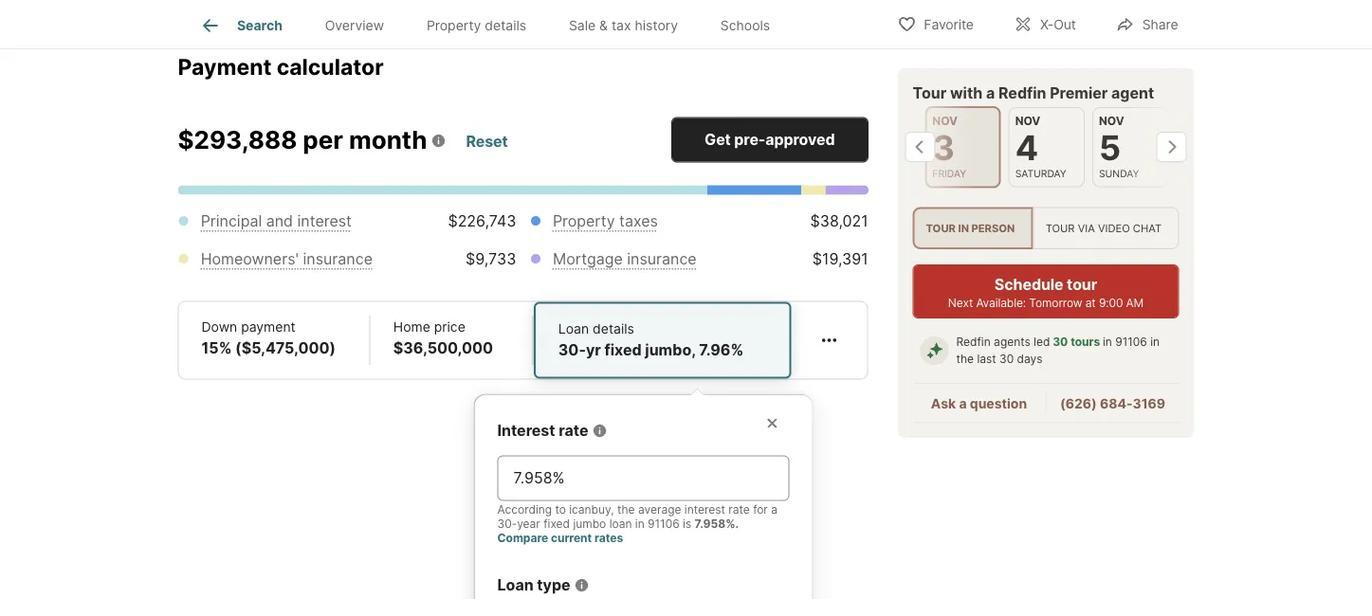 Task type: locate. For each thing, give the bounding box(es) containing it.
91106 down average
[[648, 518, 680, 532]]

down payment 15% ($5,475,000)
[[202, 320, 336, 358]]

loan details 30-yr fixed jumbo, 7.96%
[[559, 322, 744, 360]]

tour via video chat
[[1046, 222, 1162, 235]]

loan up yr
[[559, 322, 589, 338]]

a right for
[[772, 504, 778, 518]]

schools tab
[[700, 3, 792, 48]]

fixed right yr
[[605, 342, 642, 360]]

2 horizontal spatial a
[[987, 83, 996, 102]]

schedule tour next available: tomorrow at 9:00 am
[[949, 275, 1144, 310]]

history
[[635, 17, 678, 33]]

agent
[[1112, 83, 1155, 102]]

rate
[[559, 422, 589, 441], [729, 504, 750, 518]]

$226,743
[[448, 213, 516, 231]]

in up 3169
[[1151, 336, 1161, 349]]

nov up previous 'icon'
[[933, 114, 958, 128]]

property details tab
[[406, 3, 548, 48]]

home
[[394, 320, 431, 336]]

via
[[1078, 222, 1096, 235]]

saturday
[[1015, 167, 1067, 179]]

loan
[[559, 322, 589, 338], [498, 577, 534, 596]]

1 horizontal spatial the
[[957, 353, 975, 366]]

available:
[[977, 296, 1027, 310]]

nov 4 saturday
[[1015, 114, 1067, 179]]

nov for 3
[[933, 114, 958, 128]]

loan type
[[498, 577, 571, 596]]

91106 down am
[[1116, 336, 1148, 349]]

rate right interest
[[559, 422, 589, 441]]

2 horizontal spatial nov
[[1099, 114, 1125, 128]]

0 horizontal spatial a
[[772, 504, 778, 518]]

search link
[[199, 14, 283, 37]]

month
[[349, 125, 427, 155]]

30- up interest rate
[[559, 342, 586, 360]]

1 horizontal spatial interest
[[685, 504, 726, 518]]

redfin up last at the right bottom of page
[[957, 336, 991, 349]]

interest rate
[[498, 422, 589, 441]]

1 vertical spatial property
[[553, 213, 615, 231]]

person
[[972, 222, 1016, 235]]

list box
[[913, 207, 1180, 250]]

0 horizontal spatial 30-
[[498, 518, 517, 532]]

nov 5 sunday
[[1099, 114, 1140, 179]]

the up the loan
[[618, 504, 635, 518]]

favorite
[[924, 17, 974, 33]]

details inside loan details 30-yr fixed jumbo, 7.96%
[[593, 322, 635, 338]]

91106 inside according to icanbuy, the average interest rate for a 30-year fixed jumbo loan in 91106 is 7.958 %. compare current rates
[[648, 518, 680, 532]]

interest right and
[[297, 213, 352, 231]]

question
[[970, 396, 1028, 412]]

tooltip
[[475, 381, 1166, 600]]

details
[[485, 17, 527, 33], [593, 322, 635, 338]]

principal and interest
[[201, 213, 352, 231]]

price
[[434, 320, 466, 336]]

loan
[[610, 518, 632, 532]]

0 horizontal spatial insurance
[[303, 251, 373, 269]]

1 horizontal spatial 30
[[1053, 336, 1069, 349]]

0 vertical spatial the
[[957, 353, 975, 366]]

interest inside according to icanbuy, the average interest rate for a 30-year fixed jumbo loan in 91106 is 7.958 %. compare current rates
[[685, 504, 726, 518]]

list box containing tour in person
[[913, 207, 1180, 250]]

compare
[[498, 532, 549, 546]]

yr
[[586, 342, 601, 360]]

None text field
[[514, 468, 774, 491]]

0 horizontal spatial 91106
[[648, 518, 680, 532]]

a right with
[[987, 83, 996, 102]]

91106
[[1116, 336, 1148, 349], [648, 518, 680, 532]]

current
[[551, 532, 592, 546]]

payment
[[178, 54, 272, 81]]

0 horizontal spatial details
[[485, 17, 527, 33]]

at
[[1086, 296, 1096, 310]]

$38,021
[[811, 213, 869, 231]]

in left "person"
[[959, 222, 970, 235]]

in right the loan
[[636, 518, 645, 532]]

mortgage insurance
[[553, 251, 697, 269]]

0 vertical spatial 30-
[[559, 342, 586, 360]]

principal
[[201, 213, 262, 231]]

30- inside according to icanbuy, the average interest rate for a 30-year fixed jumbo loan in 91106 is 7.958 %. compare current rates
[[498, 518, 517, 532]]

details inside property details tab
[[485, 17, 527, 33]]

1 horizontal spatial 30-
[[559, 342, 586, 360]]

nov down agent
[[1099, 114, 1125, 128]]

nov inside nov 3 friday
[[933, 114, 958, 128]]

0 vertical spatial property
[[427, 17, 481, 33]]

loan left type
[[498, 577, 534, 596]]

0 horizontal spatial nov
[[933, 114, 958, 128]]

details for property details
[[485, 17, 527, 33]]

1 horizontal spatial nov
[[1015, 114, 1041, 128]]

schedule
[[995, 275, 1064, 294]]

get pre-approved button
[[672, 118, 869, 163]]

tab list containing search
[[178, 0, 807, 48]]

30
[[1053, 336, 1069, 349], [1000, 353, 1015, 366]]

0 vertical spatial fixed
[[605, 342, 642, 360]]

1 vertical spatial the
[[618, 504, 635, 518]]

details for loan details 30-yr fixed jumbo, 7.96%
[[593, 322, 635, 338]]

1 vertical spatial a
[[960, 396, 967, 412]]

0 vertical spatial details
[[485, 17, 527, 33]]

1 horizontal spatial details
[[593, 322, 635, 338]]

(626) 684-3169 link
[[1061, 396, 1166, 412]]

fixed up compare current rates link
[[544, 518, 570, 532]]

0 vertical spatial 91106
[[1116, 336, 1148, 349]]

1 horizontal spatial rate
[[729, 504, 750, 518]]

property details
[[427, 17, 527, 33]]

a inside according to icanbuy, the average interest rate for a 30-year fixed jumbo loan in 91106 is 7.958 %. compare current rates
[[772, 504, 778, 518]]

0 vertical spatial rate
[[559, 422, 589, 441]]

previous image
[[906, 132, 936, 162]]

pre-
[[735, 131, 766, 150]]

1 vertical spatial fixed
[[544, 518, 570, 532]]

30 right 'led'
[[1053, 336, 1069, 349]]

3169
[[1133, 396, 1166, 412]]

nov inside nov 4 saturday
[[1015, 114, 1041, 128]]

ask
[[932, 396, 957, 412]]

according
[[498, 504, 552, 518]]

1 horizontal spatial insurance
[[627, 251, 697, 269]]

1 vertical spatial interest
[[685, 504, 726, 518]]

0 horizontal spatial 30
[[1000, 353, 1015, 366]]

in inside according to icanbuy, the average interest rate for a 30-year fixed jumbo loan in 91106 is 7.958 %. compare current rates
[[636, 518, 645, 532]]

3 nov from the left
[[1099, 114, 1125, 128]]

nov inside "nov 5 sunday"
[[1099, 114, 1125, 128]]

the left last at the right bottom of page
[[957, 353, 975, 366]]

tour for tour in person
[[927, 222, 956, 235]]

tour for tour with a redfin premier agent
[[913, 83, 947, 102]]

x-out
[[1041, 17, 1077, 33]]

reset button
[[465, 125, 509, 159]]

30 inside the in the last 30 days
[[1000, 353, 1015, 366]]

3
[[933, 127, 955, 168]]

mortgage
[[553, 251, 623, 269]]

property for property details
[[427, 17, 481, 33]]

fixed
[[605, 342, 642, 360], [544, 518, 570, 532]]

0 vertical spatial redfin
[[999, 83, 1047, 102]]

1 vertical spatial details
[[593, 322, 635, 338]]

video
[[1099, 222, 1131, 235]]

favorite button
[[882, 4, 991, 43]]

details left sale
[[485, 17, 527, 33]]

insurance down principal and interest link
[[303, 251, 373, 269]]

$9,733
[[466, 251, 516, 269]]

2 insurance from the left
[[627, 251, 697, 269]]

loan for loan details 30-yr fixed jumbo, 7.96%
[[559, 322, 589, 338]]

0 vertical spatial a
[[987, 83, 996, 102]]

tour left "person"
[[927, 222, 956, 235]]

tab list
[[178, 0, 807, 48]]

a right ask
[[960, 396, 967, 412]]

0 horizontal spatial property
[[427, 17, 481, 33]]

premier
[[1051, 83, 1109, 102]]

None button
[[925, 106, 1001, 188], [1009, 107, 1085, 187], [1093, 107, 1169, 187], [925, 106, 1001, 188], [1009, 107, 1085, 187], [1093, 107, 1169, 187]]

tour left via
[[1046, 222, 1076, 235]]

property inside tab
[[427, 17, 481, 33]]

interest up 7.958
[[685, 504, 726, 518]]

0 vertical spatial 30
[[1053, 336, 1069, 349]]

1 nov from the left
[[933, 114, 958, 128]]

684-
[[1101, 396, 1133, 412]]

overview
[[325, 17, 384, 33]]

insurance
[[303, 251, 373, 269], [627, 251, 697, 269]]

property taxes link
[[553, 213, 658, 231]]

30 down agents
[[1000, 353, 1015, 366]]

icanbuy,
[[570, 504, 615, 518]]

1 horizontal spatial redfin
[[999, 83, 1047, 102]]

2 vertical spatial a
[[772, 504, 778, 518]]

insurance down taxes
[[627, 251, 697, 269]]

home price $36,500,000
[[394, 320, 493, 358]]

sale
[[569, 17, 596, 33]]

2 nov from the left
[[1015, 114, 1041, 128]]

0 vertical spatial interest
[[297, 213, 352, 231]]

schools
[[721, 17, 771, 33]]

0 vertical spatial loan
[[559, 322, 589, 338]]

homeowners'
[[201, 251, 299, 269]]

payment
[[241, 320, 296, 336]]

1 horizontal spatial loan
[[559, 322, 589, 338]]

1 vertical spatial 30
[[1000, 353, 1015, 366]]

(626)
[[1061, 396, 1098, 412]]

1 vertical spatial loan
[[498, 577, 534, 596]]

rates
[[595, 532, 624, 546]]

redfin up 4 on the top right of page
[[999, 83, 1047, 102]]

1 vertical spatial rate
[[729, 504, 750, 518]]

1 vertical spatial redfin
[[957, 336, 991, 349]]

0 horizontal spatial redfin
[[957, 336, 991, 349]]

0 horizontal spatial the
[[618, 504, 635, 518]]

($5,475,000)
[[235, 340, 336, 358]]

details up yr
[[593, 322, 635, 338]]

1 insurance from the left
[[303, 251, 373, 269]]

1 horizontal spatial property
[[553, 213, 615, 231]]

rate up %.
[[729, 504, 750, 518]]

0 horizontal spatial loan
[[498, 577, 534, 596]]

1 horizontal spatial fixed
[[605, 342, 642, 360]]

1 vertical spatial 91106
[[648, 518, 680, 532]]

interest
[[297, 213, 352, 231], [685, 504, 726, 518]]

30- up compare
[[498, 518, 517, 532]]

loan inside loan details 30-yr fixed jumbo, 7.96%
[[559, 322, 589, 338]]

next
[[949, 296, 974, 310]]

1 horizontal spatial a
[[960, 396, 967, 412]]

approved
[[766, 131, 835, 150]]

tour left with
[[913, 83, 947, 102]]

1 vertical spatial 30-
[[498, 518, 517, 532]]

nov down tour with a redfin premier agent on the top
[[1015, 114, 1041, 128]]

am
[[1127, 296, 1144, 310]]

0 horizontal spatial fixed
[[544, 518, 570, 532]]

average
[[639, 504, 682, 518]]

(626) 684-3169
[[1061, 396, 1166, 412]]



Task type: describe. For each thing, give the bounding box(es) containing it.
rate inside according to icanbuy, the average interest rate for a 30-year fixed jumbo loan in 91106 is 7.958 %. compare current rates
[[729, 504, 750, 518]]

type
[[537, 577, 571, 596]]

led
[[1034, 336, 1051, 349]]

sale & tax history
[[569, 17, 678, 33]]

$19,391
[[813, 251, 869, 269]]

0 horizontal spatial rate
[[559, 422, 589, 441]]

chat
[[1134, 222, 1162, 235]]

payment calculator
[[178, 54, 384, 81]]

15%
[[202, 340, 232, 358]]

agents
[[994, 336, 1031, 349]]

nov for 4
[[1015, 114, 1041, 128]]

days
[[1018, 353, 1043, 366]]

ask a question
[[932, 396, 1028, 412]]

principal and interest link
[[201, 213, 352, 231]]

property taxes
[[553, 213, 658, 231]]

according to icanbuy, the average interest rate for a 30-year fixed jumbo loan in 91106 is 7.958 %. compare current rates
[[498, 504, 778, 546]]

the inside according to icanbuy, the average interest rate for a 30-year fixed jumbo loan in 91106 is 7.958 %. compare current rates
[[618, 504, 635, 518]]

fixed inside loan details 30-yr fixed jumbo, 7.96%
[[605, 342, 642, 360]]

and
[[266, 213, 293, 231]]

sale & tax history tab
[[548, 3, 700, 48]]

5
[[1099, 127, 1121, 168]]

tomorrow
[[1030, 296, 1083, 310]]

ask a question link
[[932, 396, 1028, 412]]

per
[[303, 125, 343, 155]]

nov 3 friday
[[933, 114, 967, 179]]

homeowners' insurance link
[[201, 251, 373, 269]]

x-out button
[[998, 4, 1093, 43]]

tours
[[1071, 336, 1101, 349]]

tour for tour via video chat
[[1046, 222, 1076, 235]]

overview tab
[[304, 3, 406, 48]]

nov for 5
[[1099, 114, 1125, 128]]

30 for tours
[[1053, 336, 1069, 349]]

homeowners' insurance
[[201, 251, 373, 269]]

0 horizontal spatial interest
[[297, 213, 352, 231]]

in the last 30 days
[[957, 336, 1161, 366]]

insurance for homeowners' insurance
[[303, 251, 373, 269]]

7.958
[[695, 518, 726, 532]]

get pre-approved
[[705, 131, 835, 150]]

tooltip containing interest rate
[[475, 381, 1166, 600]]

is
[[683, 518, 692, 532]]

get
[[705, 131, 731, 150]]

sunday
[[1099, 167, 1140, 179]]

year
[[517, 518, 541, 532]]

in right tours on the bottom right
[[1103, 336, 1113, 349]]

friday
[[933, 167, 967, 179]]

last
[[978, 353, 997, 366]]

1 horizontal spatial 91106
[[1116, 336, 1148, 349]]

to
[[555, 504, 566, 518]]

redfin agents led 30 tours in 91106
[[957, 336, 1148, 349]]

loan for loan type
[[498, 577, 534, 596]]

tour
[[1068, 275, 1098, 294]]

mortgage insurance link
[[553, 251, 697, 269]]

for
[[754, 504, 768, 518]]

tour with a redfin premier agent
[[913, 83, 1155, 102]]

calculator
[[277, 54, 384, 81]]

jumbo,
[[646, 342, 696, 360]]

fixed inside according to icanbuy, the average interest rate for a 30-year fixed jumbo loan in 91106 is 7.958 %. compare current rates
[[544, 518, 570, 532]]

&
[[600, 17, 608, 33]]

in inside the in the last 30 days
[[1151, 336, 1161, 349]]

tax
[[612, 17, 632, 33]]

jumbo
[[573, 518, 607, 532]]

4
[[1015, 127, 1039, 168]]

tour in person
[[927, 222, 1016, 235]]

out
[[1054, 17, 1077, 33]]

property for property taxes
[[553, 213, 615, 231]]

reset
[[466, 132, 508, 151]]

the inside the in the last 30 days
[[957, 353, 975, 366]]

with
[[951, 83, 983, 102]]

search
[[237, 17, 283, 33]]

$293,888
[[178, 125, 297, 155]]

interest
[[498, 422, 556, 441]]

share button
[[1100, 4, 1195, 43]]

30 for days
[[1000, 353, 1015, 366]]

%.
[[726, 518, 739, 532]]

30- inside loan details 30-yr fixed jumbo, 7.96%
[[559, 342, 586, 360]]

9:00
[[1100, 296, 1124, 310]]

compare current rates link
[[498, 532, 624, 546]]

taxes
[[620, 213, 658, 231]]

down
[[202, 320, 237, 336]]

next image
[[1157, 132, 1187, 162]]

insurance for mortgage insurance
[[627, 251, 697, 269]]

share
[[1143, 17, 1179, 33]]

x-
[[1041, 17, 1054, 33]]

$36,500,000
[[394, 340, 493, 358]]



Task type: vqa. For each thing, say whether or not it's contained in the screenshot.
Next icon
yes



